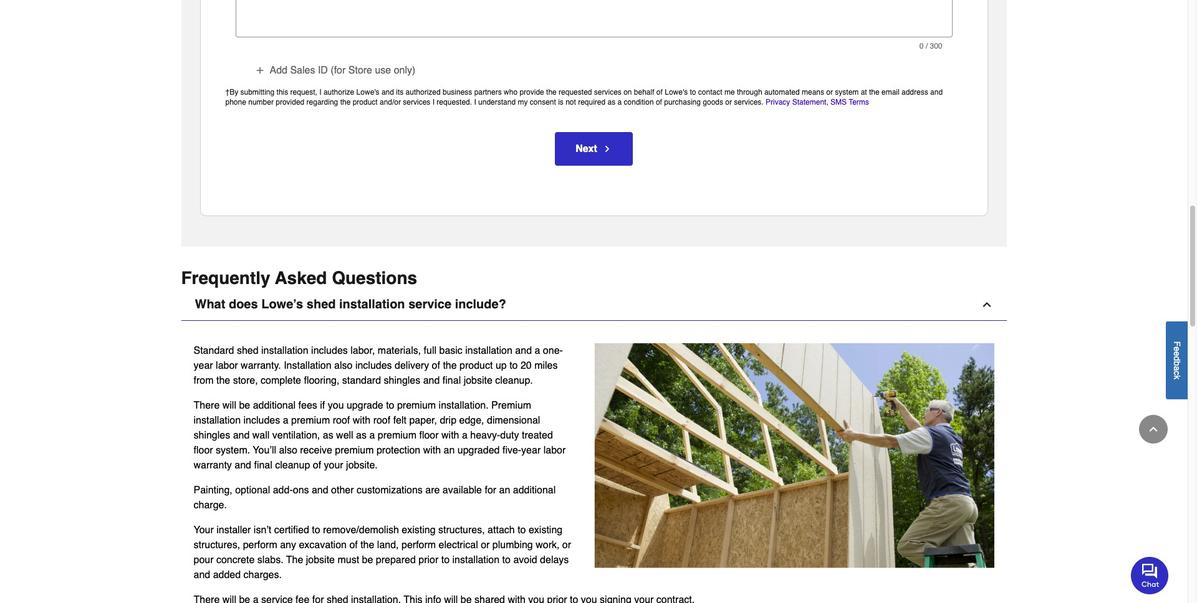 Task type: describe. For each thing, give the bounding box(es) containing it.
0 vertical spatial with
[[353, 415, 371, 426]]

id
[[318, 65, 328, 76]]

jobsite inside 'your installer isn't certified to remove/demolish existing structures, attach to existing structures, perform any excavation of the land, perform electrical or plumbing work, or pour concrete slabs. the jobsite must be prepared prior to installation to avoid delays and added charges.'
[[306, 555, 335, 566]]

of inside there will be additional fees if you upgrade to premium installation. premium installation includes a premium roof with roof felt paper, drip edge, dimensional shingles and wall ventilation, as well as a premium floor with a heavy-duty treated floor system. you'll also receive premium protection with an upgraded five-year labor warranty and final cleanup of your jobsite.
[[313, 460, 321, 471]]

premium up protection
[[378, 430, 417, 441]]

1 roof from the left
[[333, 415, 350, 426]]

the right the at at the top right of page
[[869, 88, 880, 97]]

installation up installation
[[261, 345, 309, 357]]

certified
[[274, 525, 309, 536]]

(for
[[331, 65, 346, 76]]

be inside 'your installer isn't certified to remove/demolish existing structures, attach to existing structures, perform any excavation of the land, perform electrical or plumbing work, or pour concrete slabs. the jobsite must be prepared prior to installation to avoid delays and added charges.'
[[362, 555, 373, 566]]

0 / 300
[[920, 42, 943, 50]]

this
[[277, 88, 288, 97]]

shingles inside there will be additional fees if you upgrade to premium installation. premium installation includes a premium roof with roof felt paper, drip edge, dimensional shingles and wall ventilation, as well as a premium floor with a heavy-duty treated floor system. you'll also receive premium protection with an upgraded five-year labor warranty and final cleanup of your jobsite.
[[194, 430, 230, 441]]

final inside there will be additional fees if you upgrade to premium installation. premium installation includes a premium roof with roof felt paper, drip edge, dimensional shingles and wall ventilation, as well as a premium floor with a heavy-duty treated floor system. you'll also receive premium protection with an upgraded five-year labor warranty and final cleanup of your jobsite.
[[254, 460, 272, 471]]

protection
[[377, 445, 421, 456]]

service
[[409, 297, 452, 312]]

delays
[[540, 555, 569, 566]]

email
[[882, 88, 900, 97]]

chevron right image
[[602, 144, 612, 154]]

pour
[[194, 555, 214, 566]]

consent
[[530, 98, 556, 107]]

1 horizontal spatial as
[[356, 430, 367, 441]]

product inside † by submitting this request, i authorize                         lowe's and its authorized business partners who                         provide the requested services on behalf of lowe's                         to contact me through automated means or system at the                         email address and phone number provided regarding the                         product and/or services i requested. i understand my                         consent is not required as a condition of purchasing                         goods or services.
[[353, 98, 378, 107]]

shingles inside standard shed installation includes labor, materials, full basic installation and a one- year labor warranty. installation also includes delivery of the product up to 20 miles from the store, complete flooring, standard shingles and final jobsite cleanup.
[[384, 375, 421, 386]]

you
[[328, 400, 344, 411]]

chat invite button image
[[1131, 557, 1169, 595]]

ventilation,
[[272, 430, 320, 441]]

painting,
[[194, 485, 233, 496]]

jobsite.
[[346, 460, 378, 471]]

d
[[1173, 356, 1183, 361]]

and up 'and/or'
[[382, 88, 394, 97]]

and up 20
[[515, 345, 532, 357]]

standard
[[194, 345, 234, 357]]

will
[[223, 400, 236, 411]]

installation inside there will be additional fees if you upgrade to premium installation. premium installation includes a premium roof with roof felt paper, drip edge, dimensional shingles and wall ventilation, as well as a premium floor with a heavy-duty treated floor system. you'll also receive premium protection with an upgraded five-year labor warranty and final cleanup of your jobsite.
[[194, 415, 241, 426]]

premium up paper,
[[397, 400, 436, 411]]

address
[[902, 88, 929, 97]]

0
[[920, 42, 924, 50]]

f e e d b a c k
[[1173, 341, 1183, 380]]

request,
[[290, 88, 317, 97]]

2 roof from the left
[[373, 415, 391, 426]]

†
[[225, 88, 230, 97]]

300
[[930, 42, 943, 50]]

1 horizontal spatial includes
[[311, 345, 348, 357]]

submitting
[[240, 88, 275, 97]]

receive
[[300, 445, 332, 456]]

the right 'from'
[[216, 375, 230, 386]]

standard shed installation includes labor, materials, full basic installation and a one- year labor warranty. installation also includes delivery of the product up to 20 miles from the store, complete flooring, standard shingles and final jobsite cleanup.
[[194, 345, 563, 386]]

only)
[[394, 65, 416, 76]]

store,
[[233, 375, 258, 386]]

shed inside standard shed installation includes labor, materials, full basic installation and a one- year labor warranty. installation also includes delivery of the product up to 20 miles from the store, complete flooring, standard shingles and final jobsite cleanup.
[[237, 345, 259, 357]]

to up excavation
[[312, 525, 320, 536]]

and/or
[[380, 98, 401, 107]]

20
[[521, 360, 532, 372]]

0 horizontal spatial as
[[323, 430, 333, 441]]

1 lowe's from the left
[[357, 88, 380, 97]]

additional inside there will be additional fees if you upgrade to premium installation. premium installation includes a premium roof with roof felt paper, drip edge, dimensional shingles and wall ventilation, as well as a premium floor with a heavy-duty treated floor system. you'll also receive premium protection with an upgraded five-year labor warranty and final cleanup of your jobsite.
[[253, 400, 296, 411]]

and inside 'your installer isn't certified to remove/demolish existing structures, attach to existing structures, perform any excavation of the land, perform electrical or plumbing work, or pour concrete slabs. the jobsite must be prepared prior to installation to avoid delays and added charges.'
[[194, 570, 210, 581]]

the
[[286, 555, 303, 566]]

basic
[[439, 345, 463, 357]]

avoid
[[514, 555, 537, 566]]

on
[[624, 88, 632, 97]]

full
[[424, 345, 437, 357]]

2 e from the top
[[1173, 352, 1183, 356]]

installation up up
[[465, 345, 513, 357]]

means
[[802, 88, 825, 97]]

labor inside there will be additional fees if you upgrade to premium installation. premium installation includes a premium roof with roof felt paper, drip edge, dimensional shingles and wall ventilation, as well as a premium floor with a heavy-duty treated floor system. you'll also receive premium protection with an upgraded five-year labor warranty and final cleanup of your jobsite.
[[544, 445, 566, 456]]

upgraded
[[458, 445, 500, 456]]

who
[[504, 88, 518, 97]]

condition
[[624, 98, 654, 107]]

provided
[[276, 98, 305, 107]]

1 horizontal spatial services
[[594, 88, 622, 97]]

next button
[[555, 132, 633, 166]]

authorized
[[406, 88, 441, 97]]

f e e d b a c k button
[[1166, 322, 1188, 400]]

chevron up image inside the scroll to top element
[[1148, 424, 1160, 436]]

1 vertical spatial with
[[442, 430, 459, 441]]

if
[[320, 400, 325, 411]]

what
[[195, 297, 225, 312]]

and inside painting, optional add-ons and other customizations are available for an additional charge.
[[312, 485, 329, 496]]

flooring,
[[304, 375, 340, 386]]

felt
[[393, 415, 407, 426]]

scroll to top element
[[1140, 415, 1168, 444]]

the down basic in the left bottom of the page
[[443, 360, 457, 372]]

requested.
[[437, 98, 472, 107]]

treated
[[522, 430, 553, 441]]

slabs.
[[257, 555, 284, 566]]

purchasing
[[664, 98, 701, 107]]

wall
[[252, 430, 270, 441]]

phone
[[225, 98, 246, 107]]

remove/demolish
[[323, 525, 399, 536]]

to up plumbing
[[518, 525, 526, 536]]

an inside there will be additional fees if you upgrade to premium installation. premium installation includes a premium roof with roof felt paper, drip edge, dimensional shingles and wall ventilation, as well as a premium floor with a heavy-duty treated floor system. you'll also receive premium protection with an upgraded five-year labor warranty and final cleanup of your jobsite.
[[444, 445, 455, 456]]

partners
[[474, 88, 502, 97]]

0 horizontal spatial structures,
[[194, 540, 240, 551]]

charge.
[[194, 500, 227, 511]]

requested
[[559, 88, 592, 97]]

final inside standard shed installation includes labor, materials, full basic installation and a one- year labor warranty. installation also includes delivery of the product up to 20 miles from the store, complete flooring, standard shingles and final jobsite cleanup.
[[443, 375, 461, 386]]

year inside standard shed installation includes labor, materials, full basic installation and a one- year labor warranty. installation also includes delivery of the product up to 20 miles from the store, complete flooring, standard shingles and final jobsite cleanup.
[[194, 360, 213, 372]]

and right address on the right of the page
[[931, 88, 943, 97]]

heavy-
[[470, 430, 500, 441]]

statement
[[793, 98, 827, 107]]

sms terms link
[[831, 98, 869, 107]]

are
[[426, 485, 440, 496]]

understand
[[478, 98, 516, 107]]

spacing image
[[181, 247, 1007, 267]]

use
[[375, 65, 391, 76]]

complete
[[261, 375, 301, 386]]

privacy statement link
[[766, 98, 827, 107]]

warranty
[[194, 460, 232, 471]]

excavation
[[299, 540, 347, 551]]

isn't
[[254, 525, 272, 536]]

required
[[578, 98, 606, 107]]

drip
[[440, 415, 457, 426]]

delivery
[[395, 360, 429, 372]]

1 horizontal spatial with
[[423, 445, 441, 456]]

add-
[[273, 485, 293, 496]]

to down plumbing
[[502, 555, 511, 566]]

† by submitting this request, i authorize                         lowe's and its authorized business partners who                         provide the requested services on behalf of lowe's                         to contact me through automated means or system at the                         email address and phone number provided regarding the                         product and/or services i requested. i understand my                         consent is not required as a condition of purchasing                         goods or services.
[[225, 88, 943, 107]]

1 perform from the left
[[243, 540, 277, 551]]

to right prior
[[441, 555, 450, 566]]

five-
[[503, 445, 522, 456]]

2 perform from the left
[[402, 540, 436, 551]]

my
[[518, 98, 528, 107]]

1 vertical spatial includes
[[355, 360, 392, 372]]

from
[[194, 375, 214, 386]]

an independent professional installer on a ladder assembling the front of a storage shed. image
[[594, 343, 995, 569]]

to inside there will be additional fees if you upgrade to premium installation. premium installation includes a premium roof with roof felt paper, drip edge, dimensional shingles and wall ventilation, as well as a premium floor with a heavy-duty treated floor system. you'll also receive premium protection with an upgraded five-year labor warranty and final cleanup of your jobsite.
[[386, 400, 394, 411]]



Task type: locate. For each thing, give the bounding box(es) containing it.
with down paper,
[[423, 445, 441, 456]]

1 vertical spatial services
[[403, 98, 431, 107]]

existing up work,
[[529, 525, 563, 536]]

or right work,
[[563, 540, 571, 551]]

terms
[[849, 98, 869, 107]]

0 horizontal spatial lowe's
[[357, 88, 380, 97]]

floor up warranty on the bottom
[[194, 445, 213, 456]]

of
[[657, 88, 663, 97], [656, 98, 662, 107], [432, 360, 440, 372], [313, 460, 321, 471], [350, 540, 358, 551]]

1 e from the top
[[1173, 347, 1183, 352]]

system
[[835, 88, 859, 97]]

1 vertical spatial shingles
[[194, 430, 230, 441]]

e
[[1173, 347, 1183, 352], [1173, 352, 1183, 356]]

include?
[[455, 297, 506, 312]]

system.
[[216, 445, 250, 456]]

to inside † by submitting this request, i authorize                         lowe's and its authorized business partners who                         provide the requested services on behalf of lowe's                         to contact me through automated means or system at the                         email address and phone number provided regarding the                         product and/or services i requested. i understand my                         consent is not required as a condition of purchasing                         goods or services.
[[690, 88, 696, 97]]

1 horizontal spatial labor
[[544, 445, 566, 456]]

jobsite inside standard shed installation includes labor, materials, full basic installation and a one- year labor warranty. installation also includes delivery of the product up to 20 miles from the store, complete flooring, standard shingles and final jobsite cleanup.
[[464, 375, 493, 386]]

e up b
[[1173, 352, 1183, 356]]

plus image
[[255, 66, 265, 76]]

shed inside button
[[307, 297, 336, 312]]

frequently asked questions
[[181, 268, 417, 288]]

installation.
[[439, 400, 489, 411]]

a left condition
[[618, 98, 622, 107]]

installation
[[339, 297, 405, 312], [261, 345, 309, 357], [465, 345, 513, 357], [194, 415, 241, 426], [453, 555, 500, 566]]

1 horizontal spatial be
[[362, 555, 373, 566]]

1 horizontal spatial product
[[460, 360, 493, 372]]

2 horizontal spatial i
[[474, 98, 476, 107]]

of inside 'your installer isn't certified to remove/demolish existing structures, attach to existing structures, perform any excavation of the land, perform electrical or plumbing work, or pour concrete slabs. the jobsite must be prepared prior to installation to avoid delays and added charges.'
[[350, 540, 358, 551]]

0 horizontal spatial perform
[[243, 540, 277, 551]]

to right up
[[510, 360, 518, 372]]

0 horizontal spatial i
[[320, 88, 322, 97]]

to up purchasing on the right top
[[690, 88, 696, 97]]

0 vertical spatial product
[[353, 98, 378, 107]]

other
[[331, 485, 354, 496]]

0 horizontal spatial jobsite
[[306, 555, 335, 566]]

0 vertical spatial also
[[334, 360, 353, 372]]

additional down 'complete'
[[253, 400, 296, 411]]

for
[[485, 485, 497, 496]]

well
[[336, 430, 353, 441]]

0 horizontal spatial shingles
[[194, 430, 230, 441]]

additional inside painting, optional add-ons and other customizations are available for an additional charge.
[[513, 485, 556, 496]]

2 horizontal spatial as
[[608, 98, 616, 107]]

or up ,
[[827, 88, 833, 97]]

1 horizontal spatial i
[[433, 98, 435, 107]]

also inside there will be additional fees if you upgrade to premium installation. premium installation includes a premium roof with roof felt paper, drip edge, dimensional shingles and wall ventilation, as well as a premium floor with a heavy-duty treated floor system. you'll also receive premium protection with an upgraded five-year labor warranty and final cleanup of your jobsite.
[[279, 445, 297, 456]]

year inside there will be additional fees if you upgrade to premium installation. premium installation includes a premium roof with roof felt paper, drip edge, dimensional shingles and wall ventilation, as well as a premium floor with a heavy-duty treated floor system. you'll also receive premium protection with an upgraded five-year labor warranty and final cleanup of your jobsite.
[[521, 445, 541, 456]]

1 vertical spatial be
[[362, 555, 373, 566]]

installation down "there"
[[194, 415, 241, 426]]

0 horizontal spatial with
[[353, 415, 371, 426]]

the up consent on the left of the page
[[546, 88, 557, 97]]

0 horizontal spatial services
[[403, 98, 431, 107]]

1 horizontal spatial final
[[443, 375, 461, 386]]

existing up prior
[[402, 525, 436, 536]]

add
[[270, 65, 288, 76]]

be inside there will be additional fees if you upgrade to premium installation. premium installation includes a premium roof with roof felt paper, drip edge, dimensional shingles and wall ventilation, as well as a premium floor with a heavy-duty treated floor system. you'll also receive premium protection with an upgraded five-year labor warranty and final cleanup of your jobsite.
[[239, 400, 250, 411]]

0 horizontal spatial floor
[[194, 445, 213, 456]]

also up cleanup
[[279, 445, 297, 456]]

a up ventilation,
[[283, 415, 289, 426]]

is
[[558, 98, 564, 107]]

0 horizontal spatial existing
[[402, 525, 436, 536]]

roof left felt
[[373, 415, 391, 426]]

1 vertical spatial jobsite
[[306, 555, 335, 566]]

1 existing from the left
[[402, 525, 436, 536]]

year down treated
[[521, 445, 541, 456]]

labor down "standard"
[[216, 360, 238, 372]]

as left the well
[[323, 430, 333, 441]]

standard
[[342, 375, 381, 386]]

the down remove/demolish
[[361, 540, 375, 551]]

a left one-
[[535, 345, 540, 357]]

0 vertical spatial be
[[239, 400, 250, 411]]

2 vertical spatial includes
[[244, 415, 280, 426]]

lowe's down store
[[357, 88, 380, 97]]

store
[[349, 65, 372, 76]]

of right condition
[[656, 98, 662, 107]]

add sales id (for store use only) button
[[254, 64, 416, 77]]

a up k
[[1173, 366, 1183, 371]]

and down pour
[[194, 570, 210, 581]]

privacy
[[766, 98, 790, 107]]

1 horizontal spatial floor
[[419, 430, 439, 441]]

includes up installation
[[311, 345, 348, 357]]

c
[[1173, 371, 1183, 375]]

product inside standard shed installation includes labor, materials, full basic installation and a one- year labor warranty. installation also includes delivery of the product up to 20 miles from the store, complete flooring, standard shingles and final jobsite cleanup.
[[460, 360, 493, 372]]

final down you'll
[[254, 460, 272, 471]]

ons
[[293, 485, 309, 496]]

be right will
[[239, 400, 250, 411]]

also inside standard shed installation includes labor, materials, full basic installation and a one- year labor warranty. installation also includes delivery of the product up to 20 miles from the store, complete flooring, standard shingles and final jobsite cleanup.
[[334, 360, 353, 372]]

1 horizontal spatial perform
[[402, 540, 436, 551]]

e up d
[[1173, 347, 1183, 352]]

1 vertical spatial final
[[254, 460, 272, 471]]

2 horizontal spatial includes
[[355, 360, 392, 372]]

shingles down delivery
[[384, 375, 421, 386]]

1 vertical spatial also
[[279, 445, 297, 456]]

its
[[396, 88, 404, 97]]

services.
[[734, 98, 764, 107]]

premium up jobsite.
[[335, 445, 374, 456]]

1 vertical spatial additional
[[513, 485, 556, 496]]

an left the upgraded
[[444, 445, 455, 456]]

one-
[[543, 345, 563, 357]]

0 vertical spatial shed
[[307, 297, 336, 312]]

includes up wall
[[244, 415, 280, 426]]

1 horizontal spatial lowe's
[[665, 88, 688, 97]]

of up must
[[350, 540, 358, 551]]

business
[[443, 88, 472, 97]]

your
[[194, 525, 214, 536]]

includes
[[311, 345, 348, 357], [355, 360, 392, 372], [244, 415, 280, 426]]

0 horizontal spatial roof
[[333, 415, 350, 426]]

0 horizontal spatial final
[[254, 460, 272, 471]]

1 horizontal spatial structures,
[[438, 525, 485, 536]]

0 vertical spatial final
[[443, 375, 461, 386]]

a
[[618, 98, 622, 107], [535, 345, 540, 357], [1173, 366, 1183, 371], [283, 415, 289, 426], [370, 430, 375, 441], [462, 430, 468, 441]]

and right ons
[[312, 485, 329, 496]]

as right required
[[608, 98, 616, 107]]

roof up the well
[[333, 415, 350, 426]]

1 horizontal spatial additional
[[513, 485, 556, 496]]

of down "full"
[[432, 360, 440, 372]]

as inside † by submitting this request, i authorize                         lowe's and its authorized business partners who                         provide the requested services on behalf of lowe's                         to contact me through automated means or system at the                         email address and phone number provided regarding the                         product and/or services i requested. i understand my                         consent is not required as a condition of purchasing                         goods or services.
[[608, 98, 616, 107]]

1 vertical spatial shed
[[237, 345, 259, 357]]

0 vertical spatial floor
[[419, 430, 439, 441]]

0 vertical spatial chevron up image
[[981, 299, 993, 311]]

premium
[[492, 400, 531, 411]]

floor
[[419, 430, 439, 441], [194, 445, 213, 456]]

2 vertical spatial with
[[423, 445, 441, 456]]

fees
[[299, 400, 317, 411]]

of down receive
[[313, 460, 321, 471]]

perform down "isn't"
[[243, 540, 277, 551]]

1 horizontal spatial jobsite
[[464, 375, 493, 386]]

2 horizontal spatial with
[[442, 430, 459, 441]]

1 horizontal spatial an
[[499, 485, 510, 496]]

1 horizontal spatial shed
[[307, 297, 336, 312]]

any
[[280, 540, 296, 551]]

optional
[[235, 485, 270, 496]]

up
[[496, 360, 507, 372]]

a inside button
[[1173, 366, 1183, 371]]

number
[[248, 98, 274, 107]]

or down me
[[726, 98, 732, 107]]

and down system.
[[235, 460, 251, 471]]

0 horizontal spatial product
[[353, 98, 378, 107]]

labor inside standard shed installation includes labor, materials, full basic installation and a one- year labor warranty. installation also includes delivery of the product up to 20 miles from the store, complete flooring, standard shingles and final jobsite cleanup.
[[216, 360, 238, 372]]

includes inside there will be additional fees if you upgrade to premium installation. premium installation includes a premium roof with roof felt paper, drip edge, dimensional shingles and wall ventilation, as well as a premium floor with a heavy-duty treated floor system. you'll also receive premium protection with an upgraded five-year labor warranty and final cleanup of your jobsite.
[[244, 415, 280, 426]]

year up 'from'
[[194, 360, 213, 372]]

1 horizontal spatial existing
[[529, 525, 563, 536]]

2 existing from the left
[[529, 525, 563, 536]]

structures, down the 'your'
[[194, 540, 240, 551]]

i down partners
[[474, 98, 476, 107]]

labor down treated
[[544, 445, 566, 456]]

1 horizontal spatial chevron up image
[[1148, 424, 1160, 436]]

work,
[[536, 540, 560, 551]]

paper,
[[409, 415, 437, 426]]

a down the edge,
[[462, 430, 468, 441]]

as
[[608, 98, 616, 107], [323, 430, 333, 441], [356, 430, 367, 441]]

charges.
[[244, 570, 282, 581]]

final up installation.
[[443, 375, 461, 386]]

final
[[443, 375, 461, 386], [254, 460, 272, 471]]

2 lowe's from the left
[[665, 88, 688, 97]]

shed down asked
[[307, 297, 336, 312]]

services down authorized
[[403, 98, 431, 107]]

0 vertical spatial additional
[[253, 400, 296, 411]]

includes down labor,
[[355, 360, 392, 372]]

1 vertical spatial structures,
[[194, 540, 240, 551]]

and down delivery
[[423, 375, 440, 386]]

1 horizontal spatial roof
[[373, 415, 391, 426]]

0 horizontal spatial includes
[[244, 415, 280, 426]]

premium down the fees
[[291, 415, 330, 426]]

attach
[[488, 525, 515, 536]]

an inside painting, optional add-ons and other customizations are available for an additional charge.
[[499, 485, 510, 496]]

1 horizontal spatial shingles
[[384, 375, 421, 386]]

and up system.
[[233, 430, 250, 441]]

installation down electrical
[[453, 555, 500, 566]]

1 vertical spatial product
[[460, 360, 493, 372]]

to inside standard shed installation includes labor, materials, full basic installation and a one- year labor warranty. installation also includes delivery of the product up to 20 miles from the store, complete flooring, standard shingles and final jobsite cleanup.
[[510, 360, 518, 372]]

structures, up electrical
[[438, 525, 485, 536]]

jobsite down excavation
[[306, 555, 335, 566]]

installer
[[217, 525, 251, 536]]

shingles up system.
[[194, 430, 230, 441]]

0 horizontal spatial also
[[279, 445, 297, 456]]

0 vertical spatial includes
[[311, 345, 348, 357]]

upgrade
[[347, 400, 383, 411]]

an
[[444, 445, 455, 456], [499, 485, 510, 496]]

provide
[[520, 88, 544, 97]]

0 horizontal spatial year
[[194, 360, 213, 372]]

concrete
[[216, 555, 255, 566]]

floor down paper,
[[419, 430, 439, 441]]

0 vertical spatial services
[[594, 88, 622, 97]]

0 vertical spatial shingles
[[384, 375, 421, 386]]

sms
[[831, 98, 847, 107]]

product
[[353, 98, 378, 107], [460, 360, 493, 372]]

year
[[194, 360, 213, 372], [521, 445, 541, 456]]

cleanup
[[275, 460, 310, 471]]

labor
[[216, 360, 238, 372], [544, 445, 566, 456]]

what does lowe's shed installation service include? button
[[181, 289, 1007, 321]]

1 vertical spatial an
[[499, 485, 510, 496]]

a inside † by submitting this request, i authorize                         lowe's and its authorized business partners who                         provide the requested services on behalf of lowe's                         to contact me through automated means or system at the                         email address and phone number provided regarding the                         product and/or services i requested. i understand my                         consent is not required as a condition of purchasing                         goods or services.
[[618, 98, 622, 107]]

1 vertical spatial floor
[[194, 445, 213, 456]]

painting, optional add-ons and other customizations are available for an additional charge.
[[194, 485, 556, 511]]

with down drip
[[442, 430, 459, 441]]

existing
[[402, 525, 436, 536], [529, 525, 563, 536]]

i down authorized
[[433, 98, 435, 107]]

1 vertical spatial year
[[521, 445, 541, 456]]

an right the for
[[499, 485, 510, 496]]

also up standard
[[334, 360, 353, 372]]

as right the well
[[356, 430, 367, 441]]

or down the attach
[[481, 540, 490, 551]]

0 vertical spatial labor
[[216, 360, 238, 372]]

the inside 'your installer isn't certified to remove/demolish existing structures, attach to existing structures, perform any excavation of the land, perform electrical or plumbing work, or pour concrete slabs. the jobsite must be prepared prior to installation to avoid delays and added charges.'
[[361, 540, 375, 551]]

of right behalf
[[657, 88, 663, 97]]

through
[[737, 88, 763, 97]]

0 vertical spatial jobsite
[[464, 375, 493, 386]]

installation inside 'your installer isn't certified to remove/demolish existing structures, attach to existing structures, perform any excavation of the land, perform electrical or plumbing work, or pour concrete slabs. the jobsite must be prepared prior to installation to avoid delays and added charges.'
[[453, 555, 500, 566]]

be right must
[[362, 555, 373, 566]]

0 vertical spatial year
[[194, 360, 213, 372]]

services up required
[[594, 88, 622, 97]]

asked
[[275, 268, 327, 288]]

i up regarding in the left top of the page
[[320, 88, 322, 97]]

shed up warranty.
[[237, 345, 259, 357]]

me
[[725, 88, 735, 97]]

perform up prior
[[402, 540, 436, 551]]

lowe's up purchasing on the right top
[[665, 88, 688, 97]]

1 horizontal spatial year
[[521, 445, 541, 456]]

behalf
[[634, 88, 655, 97]]

1 horizontal spatial also
[[334, 360, 353, 372]]

does
[[229, 297, 258, 312]]

additional right the for
[[513, 485, 556, 496]]

plumbing
[[493, 540, 533, 551]]

product left up
[[460, 360, 493, 372]]

a right the well
[[370, 430, 375, 441]]

,
[[827, 98, 829, 107]]

product left 'and/or'
[[353, 98, 378, 107]]

added
[[213, 570, 241, 581]]

0 horizontal spatial shed
[[237, 345, 259, 357]]

available
[[443, 485, 482, 496]]

the down the authorize
[[340, 98, 351, 107]]

be
[[239, 400, 250, 411], [362, 555, 373, 566]]

of inside standard shed installation includes labor, materials, full basic installation and a one- year labor warranty. installation also includes delivery of the product up to 20 miles from the store, complete flooring, standard shingles and final jobsite cleanup.
[[432, 360, 440, 372]]

0 horizontal spatial be
[[239, 400, 250, 411]]

jobsite up installation.
[[464, 375, 493, 386]]

1 vertical spatial labor
[[544, 445, 566, 456]]

your installer isn't certified to remove/demolish existing structures, attach to existing structures, perform any excavation of the land, perform electrical or plumbing work, or pour concrete slabs. the jobsite must be prepared prior to installation to avoid delays and added charges.
[[194, 525, 571, 581]]

0 horizontal spatial labor
[[216, 360, 238, 372]]

installation down the questions
[[339, 297, 405, 312]]

structures,
[[438, 525, 485, 536], [194, 540, 240, 551]]

0 vertical spatial an
[[444, 445, 455, 456]]

privacy statement , sms terms
[[766, 98, 869, 107]]

0 horizontal spatial chevron up image
[[981, 299, 993, 311]]

installation inside button
[[339, 297, 405, 312]]

a inside standard shed installation includes labor, materials, full basic installation and a one- year labor warranty. installation also includes delivery of the product up to 20 miles from the store, complete flooring, standard shingles and final jobsite cleanup.
[[535, 345, 540, 357]]

0 horizontal spatial additional
[[253, 400, 296, 411]]

authorize
[[324, 88, 354, 97]]

1 vertical spatial chevron up image
[[1148, 424, 1160, 436]]

not
[[566, 98, 576, 107]]

0 horizontal spatial an
[[444, 445, 455, 456]]

with down upgrade
[[353, 415, 371, 426]]

chevron up image
[[981, 299, 993, 311], [1148, 424, 1160, 436]]

to up felt
[[386, 400, 394, 411]]

chevron up image inside what does lowe's shed installation service include? button
[[981, 299, 993, 311]]

0 vertical spatial structures,
[[438, 525, 485, 536]]



Task type: vqa. For each thing, say whether or not it's contained in the screenshot.
The Labor
yes



